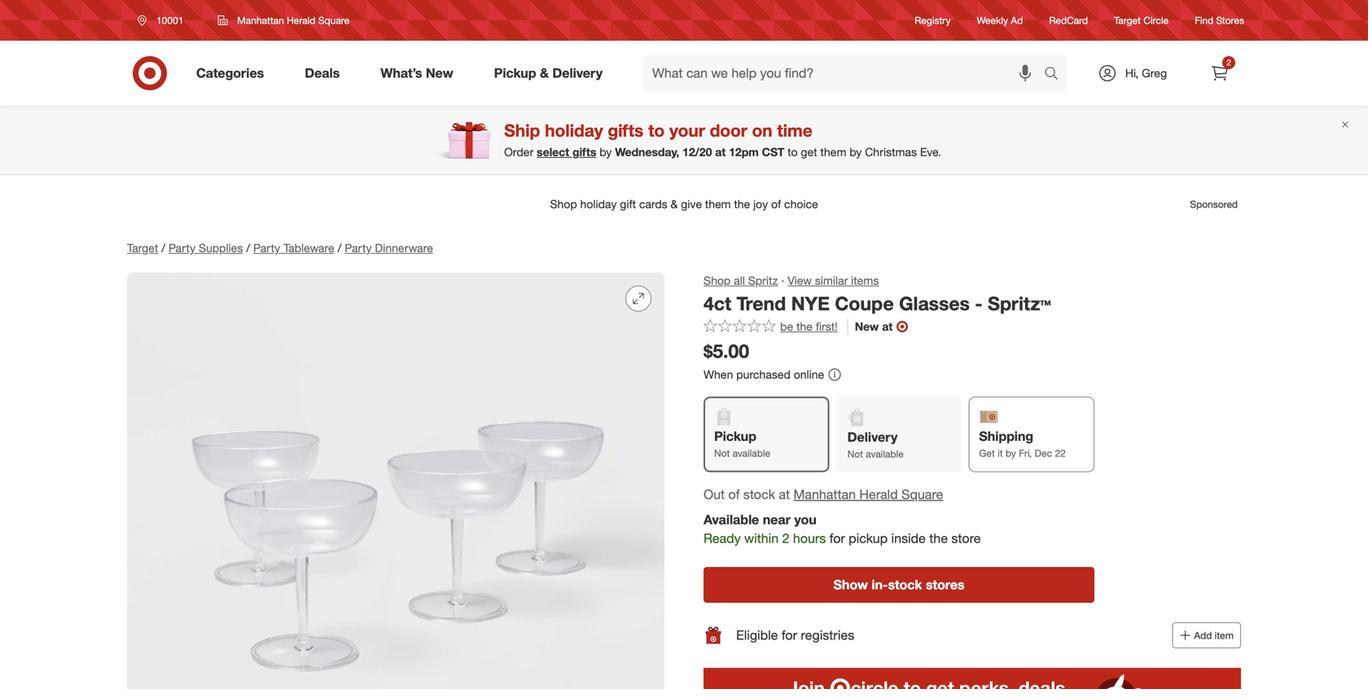 Task type: locate. For each thing, give the bounding box(es) containing it.
registries
[[801, 628, 854, 644]]

coupe
[[835, 292, 894, 315]]

holiday
[[545, 120, 603, 141]]

target circle
[[1114, 14, 1169, 26]]

1 vertical spatial stock
[[888, 577, 922, 593]]

eve.
[[920, 145, 941, 159]]

0 vertical spatial gifts
[[608, 120, 644, 141]]

herald up deals
[[287, 14, 315, 26]]

available up 'of'
[[733, 447, 770, 460]]

1 vertical spatial gifts
[[572, 145, 596, 159]]

0 vertical spatial the
[[796, 320, 813, 334]]

get
[[801, 145, 817, 159]]

square inside dropdown button
[[318, 14, 350, 26]]

to
[[648, 120, 665, 141], [788, 145, 798, 159]]

delivery right &
[[552, 65, 603, 81]]

party left tableware at top left
[[253, 241, 280, 255]]

&
[[540, 65, 549, 81]]

pickup
[[494, 65, 536, 81], [714, 429, 756, 445]]

1 horizontal spatial gifts
[[608, 120, 644, 141]]

add item button
[[1172, 623, 1241, 649]]

2 vertical spatial at
[[779, 487, 790, 503]]

0 vertical spatial to
[[648, 120, 665, 141]]

at down the door
[[715, 145, 726, 159]]

what's new
[[381, 65, 453, 81]]

the
[[796, 320, 813, 334], [929, 531, 948, 547]]

registry
[[915, 14, 951, 26]]

pickup left &
[[494, 65, 536, 81]]

by
[[600, 145, 612, 159], [850, 145, 862, 159], [1006, 447, 1016, 460]]

party left dinnerware
[[345, 241, 372, 255]]

available
[[733, 447, 770, 460], [866, 448, 904, 460]]

not up out
[[714, 447, 730, 460]]

manhattan up you at right
[[794, 487, 856, 503]]

2 down near
[[782, 531, 789, 547]]

gifts up wednesday,
[[608, 120, 644, 141]]

similar
[[815, 274, 848, 288]]

manhattan
[[237, 14, 284, 26], [794, 487, 856, 503]]

0 horizontal spatial not
[[714, 447, 730, 460]]

stock left stores
[[888, 577, 922, 593]]

new right what's
[[426, 65, 453, 81]]

available up manhattan herald square button
[[866, 448, 904, 460]]

2 horizontal spatial by
[[1006, 447, 1016, 460]]

0 horizontal spatial square
[[318, 14, 350, 26]]

weekly
[[977, 14, 1008, 26]]

ready
[[704, 531, 741, 547]]

2 horizontal spatial at
[[882, 320, 893, 334]]

pickup & delivery
[[494, 65, 603, 81]]

dec
[[1035, 447, 1052, 460]]

manhattan inside dropdown button
[[237, 14, 284, 26]]

1 horizontal spatial pickup
[[714, 429, 756, 445]]

1 vertical spatial 2
[[782, 531, 789, 547]]

1 vertical spatial for
[[782, 628, 797, 644]]

to up wednesday,
[[648, 120, 665, 141]]

trend
[[737, 292, 786, 315]]

1 horizontal spatial new
[[855, 320, 879, 334]]

registry link
[[915, 13, 951, 27]]

1 vertical spatial to
[[788, 145, 798, 159]]

2 inside available near you ready within 2 hours for pickup inside the store
[[782, 531, 789, 547]]

of
[[728, 487, 740, 503]]

when purchased online
[[704, 368, 824, 382]]

glasses
[[899, 292, 970, 315]]

1 horizontal spatial delivery
[[847, 430, 898, 445]]

by right them
[[850, 145, 862, 159]]

1 vertical spatial square
[[901, 487, 943, 503]]

stock for in-
[[888, 577, 922, 593]]

stock inside button
[[888, 577, 922, 593]]

not inside "delivery not available"
[[847, 448, 863, 460]]

view
[[788, 274, 812, 288]]

square
[[318, 14, 350, 26], [901, 487, 943, 503]]

1 horizontal spatial herald
[[859, 487, 898, 503]]

shipping
[[979, 429, 1033, 445]]

available near you ready within 2 hours for pickup inside the store
[[704, 512, 981, 547]]

advertisement region
[[114, 185, 1254, 224], [704, 669, 1241, 690]]

available inside pickup not available
[[733, 447, 770, 460]]

on
[[752, 120, 772, 141]]

by right it at bottom
[[1006, 447, 1016, 460]]

the left store
[[929, 531, 948, 547]]

first!
[[816, 320, 838, 334]]

12/20
[[682, 145, 712, 159]]

/ right supplies
[[246, 241, 250, 255]]

3 / from the left
[[338, 241, 341, 255]]

new down the coupe
[[855, 320, 879, 334]]

deals link
[[291, 55, 360, 91]]

0 horizontal spatial /
[[161, 241, 165, 255]]

select
[[537, 145, 569, 159]]

0 horizontal spatial party
[[169, 241, 196, 255]]

0 horizontal spatial by
[[600, 145, 612, 159]]

not up manhattan herald square button
[[847, 448, 863, 460]]

manhattan herald square
[[237, 14, 350, 26]]

2 link
[[1202, 55, 1238, 91]]

manhattan herald square button
[[794, 486, 943, 504]]

0 vertical spatial stock
[[743, 487, 775, 503]]

1 horizontal spatial target
[[1114, 14, 1141, 26]]

1 vertical spatial the
[[929, 531, 948, 547]]

be
[[780, 320, 793, 334]]

1 vertical spatial pickup
[[714, 429, 756, 445]]

show
[[833, 577, 868, 593]]

available inside "delivery not available"
[[866, 448, 904, 460]]

0 vertical spatial 2
[[1227, 57, 1231, 68]]

0 horizontal spatial manhattan
[[237, 14, 284, 26]]

0 horizontal spatial stock
[[743, 487, 775, 503]]

1 horizontal spatial for
[[830, 531, 845, 547]]

eligible for registries
[[736, 628, 854, 644]]

1 vertical spatial delivery
[[847, 430, 898, 445]]

find
[[1195, 14, 1214, 26]]

0 horizontal spatial herald
[[287, 14, 315, 26]]

1 horizontal spatial party
[[253, 241, 280, 255]]

0 vertical spatial for
[[830, 531, 845, 547]]

available for pickup
[[733, 447, 770, 460]]

square up inside
[[901, 487, 943, 503]]

1 horizontal spatial not
[[847, 448, 863, 460]]

you
[[794, 512, 817, 528]]

1 horizontal spatial to
[[788, 145, 798, 159]]

spritz
[[748, 274, 778, 288]]

them
[[820, 145, 846, 159]]

pickup inside pickup not available
[[714, 429, 756, 445]]

at down 4ct trend nye coupe glasses - spritz™
[[882, 320, 893, 334]]

0 horizontal spatial new
[[426, 65, 453, 81]]

pickup
[[849, 531, 888, 547]]

1 horizontal spatial the
[[929, 531, 948, 547]]

0 horizontal spatial available
[[733, 447, 770, 460]]

by down holiday
[[600, 145, 612, 159]]

1 vertical spatial herald
[[859, 487, 898, 503]]

categories link
[[182, 55, 284, 91]]

purchased
[[736, 368, 791, 382]]

1 horizontal spatial available
[[866, 448, 904, 460]]

0 horizontal spatial to
[[648, 120, 665, 141]]

gifts
[[608, 120, 644, 141], [572, 145, 596, 159]]

stores
[[926, 577, 965, 593]]

square up deals link
[[318, 14, 350, 26]]

0 horizontal spatial at
[[715, 145, 726, 159]]

weekly ad
[[977, 14, 1023, 26]]

0 vertical spatial manhattan
[[237, 14, 284, 26]]

the inside be the first! 'link'
[[796, 320, 813, 334]]

stock right 'of'
[[743, 487, 775, 503]]

shop all spritz
[[704, 274, 778, 288]]

find stores link
[[1195, 13, 1244, 27]]

What can we help you find? suggestions appear below search field
[[643, 55, 1048, 91]]

22
[[1055, 447, 1066, 460]]

delivery up manhattan herald square button
[[847, 430, 898, 445]]

stock for of
[[743, 487, 775, 503]]

/ right tableware at top left
[[338, 241, 341, 255]]

for right hours on the right of the page
[[830, 531, 845, 547]]

10001
[[156, 14, 184, 26]]

2 horizontal spatial /
[[338, 241, 341, 255]]

0 vertical spatial target
[[1114, 14, 1141, 26]]

2 down stores
[[1227, 57, 1231, 68]]

0 horizontal spatial delivery
[[552, 65, 603, 81]]

2 horizontal spatial party
[[345, 241, 372, 255]]

0 vertical spatial square
[[318, 14, 350, 26]]

deals
[[305, 65, 340, 81]]

/ right target link
[[161, 241, 165, 255]]

1 vertical spatial manhattan
[[794, 487, 856, 503]]

0 horizontal spatial pickup
[[494, 65, 536, 81]]

1 vertical spatial target
[[127, 241, 158, 255]]

manhattan up categories "link" on the top left
[[237, 14, 284, 26]]

circle
[[1143, 14, 1169, 26]]

to left get
[[788, 145, 798, 159]]

2 / from the left
[[246, 241, 250, 255]]

0 horizontal spatial 2
[[782, 531, 789, 547]]

1 horizontal spatial square
[[901, 487, 943, 503]]

for inside available near you ready within 2 hours for pickup inside the store
[[830, 531, 845, 547]]

pickup not available
[[714, 429, 770, 460]]

eligible
[[736, 628, 778, 644]]

1 horizontal spatial at
[[779, 487, 790, 503]]

view similar items button
[[788, 273, 879, 289]]

at up near
[[779, 487, 790, 503]]

pickup for not
[[714, 429, 756, 445]]

for right eligible
[[782, 628, 797, 644]]

add item
[[1194, 630, 1234, 642]]

1 horizontal spatial stock
[[888, 577, 922, 593]]

0 vertical spatial pickup
[[494, 65, 536, 81]]

0 vertical spatial herald
[[287, 14, 315, 26]]

target left party supplies link
[[127, 241, 158, 255]]

gifts down holiday
[[572, 145, 596, 159]]

near
[[763, 512, 791, 528]]

for
[[830, 531, 845, 547], [782, 628, 797, 644]]

delivery
[[552, 65, 603, 81], [847, 430, 898, 445]]

target for target circle
[[1114, 14, 1141, 26]]

the right the be
[[796, 320, 813, 334]]

hours
[[793, 531, 826, 547]]

pickup up 'of'
[[714, 429, 756, 445]]

0 vertical spatial at
[[715, 145, 726, 159]]

out of stock at manhattan herald square
[[704, 487, 943, 503]]

new
[[426, 65, 453, 81], [855, 320, 879, 334]]

not inside pickup not available
[[714, 447, 730, 460]]

target link
[[127, 241, 158, 255]]

by inside shipping get it by fri, dec 22
[[1006, 447, 1016, 460]]

0 horizontal spatial target
[[127, 241, 158, 255]]

herald up pickup
[[859, 487, 898, 503]]

party left supplies
[[169, 241, 196, 255]]

delivery inside "delivery not available"
[[847, 430, 898, 445]]

target
[[1114, 14, 1141, 26], [127, 241, 158, 255]]

target left circle
[[1114, 14, 1141, 26]]

get
[[979, 447, 995, 460]]

0 horizontal spatial the
[[796, 320, 813, 334]]

1 vertical spatial at
[[882, 320, 893, 334]]

1 horizontal spatial /
[[246, 241, 250, 255]]



Task type: describe. For each thing, give the bounding box(es) containing it.
1 party from the left
[[169, 241, 196, 255]]

store
[[952, 531, 981, 547]]

party dinnerware link
[[345, 241, 433, 255]]

view similar items
[[788, 274, 879, 288]]

time
[[777, 120, 813, 141]]

party tableware link
[[253, 241, 334, 255]]

it
[[998, 447, 1003, 460]]

when
[[704, 368, 733, 382]]

12pm
[[729, 145, 759, 159]]

inside
[[891, 531, 926, 547]]

in-
[[872, 577, 888, 593]]

target / party supplies / party tableware / party dinnerware
[[127, 241, 433, 255]]

herald inside dropdown button
[[287, 14, 315, 26]]

-
[[975, 292, 983, 315]]

search button
[[1037, 55, 1076, 94]]

christmas
[[865, 145, 917, 159]]

redcard link
[[1049, 13, 1088, 27]]

at inside ship holiday gifts to your door on time order select gifts by wednesday, 12/20 at 12pm cst to get them by christmas eve.
[[715, 145, 726, 159]]

3 party from the left
[[345, 241, 372, 255]]

be the first!
[[780, 320, 838, 334]]

door
[[710, 120, 747, 141]]

within
[[744, 531, 779, 547]]

1 horizontal spatial by
[[850, 145, 862, 159]]

target for target / party supplies / party tableware / party dinnerware
[[127, 241, 158, 255]]

not for pickup
[[714, 447, 730, 460]]

order
[[504, 145, 534, 159]]

ship holiday gifts to your door on time order select gifts by wednesday, 12/20 at 12pm cst to get them by christmas eve.
[[504, 120, 941, 159]]

redcard
[[1049, 14, 1088, 26]]

item
[[1215, 630, 1234, 642]]

manhattan herald square button
[[207, 6, 360, 35]]

2 party from the left
[[253, 241, 280, 255]]

0 vertical spatial delivery
[[552, 65, 603, 81]]

available for delivery
[[866, 448, 904, 460]]

pickup & delivery link
[[480, 55, 623, 91]]

what's new link
[[367, 55, 474, 91]]

all
[[734, 274, 745, 288]]

weekly ad link
[[977, 13, 1023, 27]]

the inside available near you ready within 2 hours for pickup inside the store
[[929, 531, 948, 547]]

party supplies link
[[169, 241, 243, 255]]

items
[[851, 274, 879, 288]]

spritz™
[[988, 292, 1051, 315]]

10001 button
[[127, 6, 201, 35]]

4ct trend nye coupe glasses - spritz&#8482;, 1 of 4 image
[[127, 273, 665, 690]]

search
[[1037, 67, 1076, 83]]

delivery not available
[[847, 430, 904, 460]]

not for delivery
[[847, 448, 863, 460]]

hi,
[[1125, 66, 1139, 80]]

pickup for &
[[494, 65, 536, 81]]

find stores
[[1195, 14, 1244, 26]]

out
[[704, 487, 725, 503]]

0 vertical spatial advertisement region
[[114, 185, 1254, 224]]

0 horizontal spatial gifts
[[572, 145, 596, 159]]

0 vertical spatial new
[[426, 65, 453, 81]]

shop
[[704, 274, 731, 288]]

online
[[794, 368, 824, 382]]

show in-stock stores
[[833, 577, 965, 593]]

available
[[704, 512, 759, 528]]

$5.00
[[704, 340, 749, 363]]

0 horizontal spatial for
[[782, 628, 797, 644]]

4ct trend nye coupe glasses - spritz™
[[704, 292, 1051, 315]]

new at
[[855, 320, 893, 334]]

cst
[[762, 145, 784, 159]]

shipping get it by fri, dec 22
[[979, 429, 1066, 460]]

1 vertical spatial new
[[855, 320, 879, 334]]

wednesday,
[[615, 145, 679, 159]]

add
[[1194, 630, 1212, 642]]

be the first! link
[[704, 319, 838, 335]]

your
[[669, 120, 705, 141]]

1 / from the left
[[161, 241, 165, 255]]

1 vertical spatial advertisement region
[[704, 669, 1241, 690]]

target circle link
[[1114, 13, 1169, 27]]

ship
[[504, 120, 540, 141]]

tableware
[[283, 241, 334, 255]]

show in-stock stores button
[[704, 568, 1094, 604]]

categories
[[196, 65, 264, 81]]

ad
[[1011, 14, 1023, 26]]

nye
[[791, 292, 830, 315]]

1 horizontal spatial manhattan
[[794, 487, 856, 503]]

4ct
[[704, 292, 731, 315]]

1 horizontal spatial 2
[[1227, 57, 1231, 68]]

dinnerware
[[375, 241, 433, 255]]

greg
[[1142, 66, 1167, 80]]

what's
[[381, 65, 422, 81]]

hi, greg
[[1125, 66, 1167, 80]]



Task type: vqa. For each thing, say whether or not it's contained in the screenshot.
hi, greg
yes



